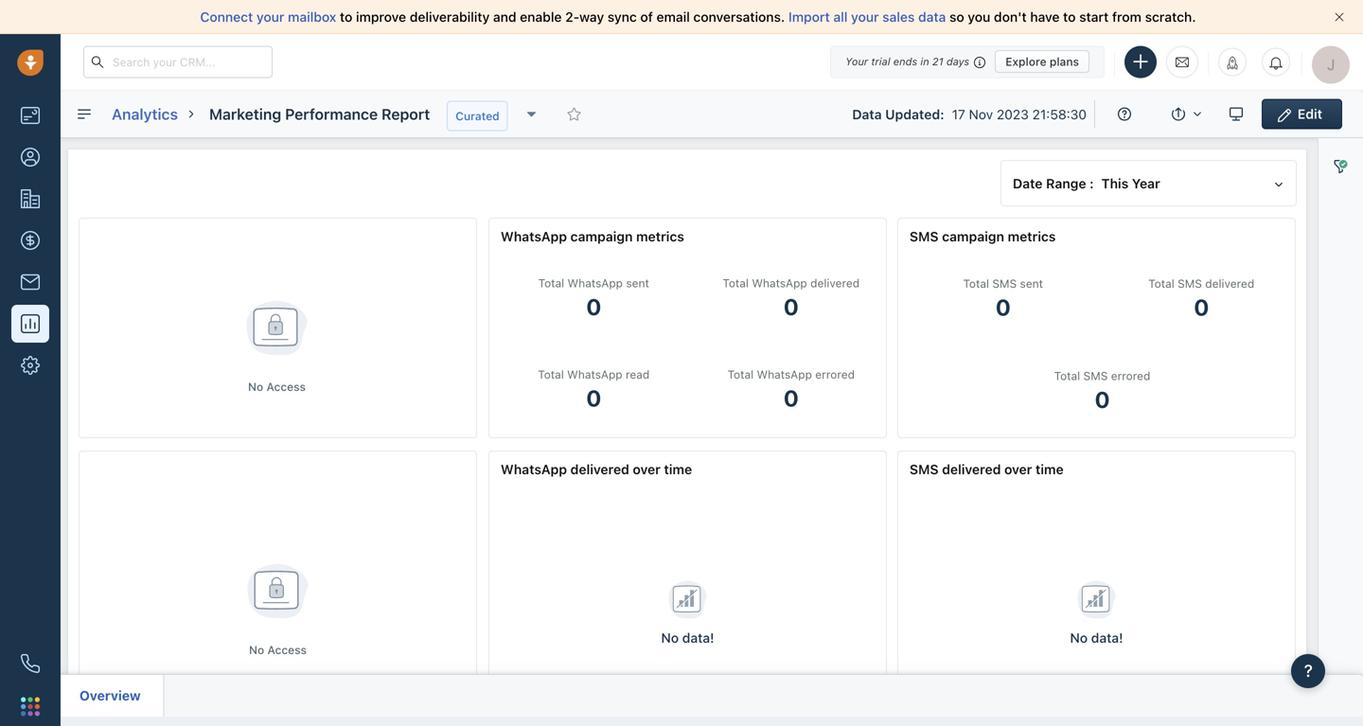 Task type: describe. For each thing, give the bounding box(es) containing it.
mailbox
[[288, 9, 337, 25]]

your trial ends in 21 days
[[846, 55, 970, 68]]

phone element
[[11, 645, 49, 683]]

improve
[[356, 9, 406, 25]]

sales
[[883, 9, 915, 25]]

way
[[580, 9, 604, 25]]

ends
[[894, 55, 918, 68]]

explore plans
[[1006, 55, 1080, 68]]

sync
[[608, 9, 637, 25]]

trial
[[872, 55, 891, 68]]

1 your from the left
[[257, 9, 285, 25]]

so
[[950, 9, 965, 25]]

data
[[919, 9, 947, 25]]

explore plans link
[[996, 50, 1090, 73]]

2 your from the left
[[852, 9, 879, 25]]

plans
[[1050, 55, 1080, 68]]

start
[[1080, 9, 1109, 25]]

2 to from the left
[[1064, 9, 1077, 25]]

don't
[[995, 9, 1027, 25]]

scratch.
[[1146, 9, 1197, 25]]

of
[[641, 9, 653, 25]]

conversations.
[[694, 9, 785, 25]]

phone image
[[21, 655, 40, 673]]

enable
[[520, 9, 562, 25]]

days
[[947, 55, 970, 68]]

all
[[834, 9, 848, 25]]

your
[[846, 55, 869, 68]]

deliverability
[[410, 9, 490, 25]]

21
[[933, 55, 944, 68]]



Task type: locate. For each thing, give the bounding box(es) containing it.
close image
[[1336, 12, 1345, 22]]

import all your sales data link
[[789, 9, 950, 25]]

connect
[[200, 9, 253, 25]]

you
[[968, 9, 991, 25]]

explore
[[1006, 55, 1047, 68]]

email
[[657, 9, 690, 25]]

import
[[789, 9, 830, 25]]

1 horizontal spatial your
[[852, 9, 879, 25]]

in
[[921, 55, 930, 68]]

0 horizontal spatial your
[[257, 9, 285, 25]]

and
[[493, 9, 517, 25]]

to left start
[[1064, 9, 1077, 25]]

your right all on the top
[[852, 9, 879, 25]]

connect your mailbox link
[[200, 9, 340, 25]]

1 to from the left
[[340, 9, 353, 25]]

to
[[340, 9, 353, 25], [1064, 9, 1077, 25]]

0 horizontal spatial to
[[340, 9, 353, 25]]

1 horizontal spatial to
[[1064, 9, 1077, 25]]

2-
[[566, 9, 580, 25]]

have
[[1031, 9, 1060, 25]]

to right the mailbox
[[340, 9, 353, 25]]

your
[[257, 9, 285, 25], [852, 9, 879, 25]]

connect your mailbox to improve deliverability and enable 2-way sync of email conversations. import all your sales data so you don't have to start from scratch.
[[200, 9, 1197, 25]]

Search your CRM... text field
[[83, 46, 273, 78]]

from
[[1113, 9, 1142, 25]]

your left the mailbox
[[257, 9, 285, 25]]

email image
[[1176, 54, 1190, 70]]

freshworks switcher image
[[21, 697, 40, 716]]



